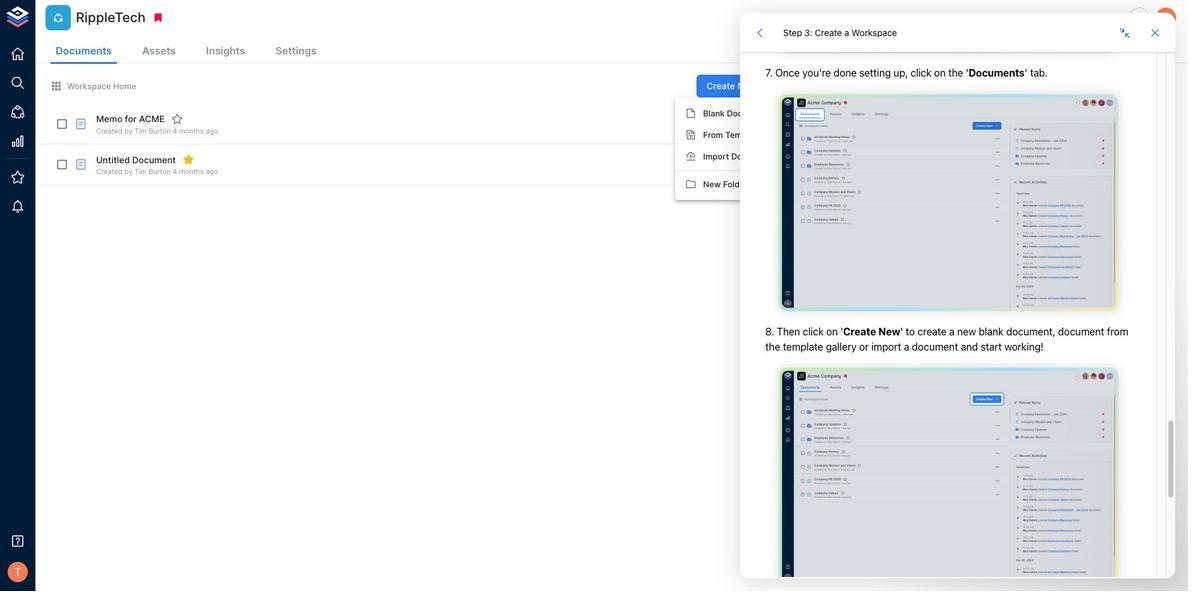 Task type: locate. For each thing, give the bounding box(es) containing it.
new right create
[[738, 80, 757, 91]]

from template button
[[676, 124, 782, 146]]

months down remove favorite image
[[179, 167, 204, 176]]

untitled down memo
[[96, 154, 130, 165]]

created up 09:56 am tim burton created rippletech workspace .
[[889, 341, 916, 350]]

create new
[[707, 80, 757, 91]]

created for untitled
[[889, 341, 916, 350]]

created by tim burton 4 months ago down untitled document
[[96, 167, 218, 176]]

0 vertical spatial months
[[179, 127, 204, 135]]

ago
[[206, 127, 218, 135], [206, 167, 218, 176]]

2 am from the top
[[867, 362, 878, 370]]

1 horizontal spatial untitled
[[918, 341, 948, 350]]

2 created from the top
[[96, 167, 123, 176]]

by down memo for acme
[[125, 127, 133, 135]]

months for untitled document
[[179, 167, 204, 176]]

1 vertical spatial t
[[14, 565, 21, 579]]

0 horizontal spatial t button
[[4, 558, 32, 586]]

4 down untitled document
[[173, 167, 177, 176]]

blank document
[[703, 108, 768, 118]]

1 vertical spatial new
[[703, 179, 721, 189]]

0 vertical spatial .
[[1016, 279, 1018, 288]]

created down untitled document
[[96, 167, 123, 176]]

for left quick
[[917, 139, 927, 149]]

all
[[990, 139, 998, 149]]

. inside 09:56 am tim burton created untitled document document .
[[1026, 341, 1028, 350]]

created down memo
[[96, 127, 123, 135]]

import
[[703, 151, 729, 162]]

4 down favorite icon at the top
[[173, 127, 177, 135]]

4
[[173, 127, 177, 135], [173, 167, 177, 176]]

access
[[950, 139, 975, 149]]

created inside 09:56 am tim burton created rippletech workspace .
[[889, 371, 916, 381]]

am inside 09:56 am tim burton created rippletech workspace .
[[867, 362, 878, 370]]

09:56 inside 09:56 am tim burton created untitled document document .
[[846, 331, 865, 340]]

1 vertical spatial months
[[179, 167, 204, 176]]

2 horizontal spatial .
[[1026, 341, 1028, 350]]

am for untitled
[[867, 331, 878, 340]]

folder
[[723, 179, 748, 189]]

rippletech up documents
[[76, 10, 146, 25]]

1 vertical spatial by
[[125, 167, 133, 176]]

workspace home link
[[51, 80, 136, 92]]

document inside "button"
[[732, 151, 772, 162]]

burton inside 09:56 am tim burton created rippletech workspace .
[[862, 371, 887, 381]]

document inside button
[[727, 108, 768, 118]]

ago for untitled document
[[206, 167, 218, 176]]

create new button
[[697, 75, 782, 98]]

2 created by tim burton 4 months ago from the top
[[96, 167, 218, 176]]

1 created from the top
[[889, 341, 916, 350]]

items
[[871, 90, 898, 103]]

0 horizontal spatial new
[[703, 179, 721, 189]]

created
[[96, 127, 123, 135], [96, 167, 123, 176]]

1 by from the top
[[125, 127, 133, 135]]

0 vertical spatial t
[[1163, 11, 1170, 25]]

tim inside 09:56 am tim burton created rippletech workspace .
[[846, 371, 860, 381]]

09:56 for untitled document
[[846, 331, 865, 340]]

1 horizontal spatial new
[[738, 80, 757, 91]]

by for document
[[125, 167, 133, 176]]

1 vertical spatial document
[[990, 341, 1026, 350]]

document for blank document
[[727, 108, 768, 118]]

by
[[125, 127, 133, 135], [125, 167, 133, 176]]

dialog
[[740, 13, 1176, 578]]

document left remove favorite image
[[132, 154, 176, 165]]

1 vertical spatial created by tim burton 4 months ago
[[96, 167, 218, 176]]

.
[[1016, 279, 1018, 288], [1026, 341, 1028, 350], [1000, 371, 1002, 381]]

by for for
[[125, 127, 133, 135]]

months for memo for acme
[[179, 127, 204, 135]]

1 horizontal spatial .
[[1016, 279, 1018, 288]]

document inside 09:56 am tim burton created untitled document document .
[[950, 341, 988, 350]]

1 vertical spatial created
[[96, 167, 123, 176]]

1 vertical spatial rippletech
[[918, 371, 959, 381]]

template
[[726, 130, 762, 140]]

0 horizontal spatial .
[[1000, 371, 1002, 381]]

new
[[738, 80, 757, 91], [703, 179, 721, 189]]

activities
[[872, 208, 918, 220]]

1 vertical spatial untitled
[[918, 341, 948, 350]]

for
[[125, 113, 137, 124], [917, 139, 927, 149], [978, 139, 988, 149]]

0 vertical spatial ago
[[206, 127, 218, 135]]

1 horizontal spatial t
[[1163, 11, 1170, 25]]

workspace
[[67, 81, 111, 91]]

2023
[[858, 305, 879, 315]]

2 by from the top
[[125, 167, 133, 176]]

09:56
[[846, 331, 865, 340], [846, 362, 865, 370]]

0 horizontal spatial rippletech
[[76, 10, 146, 25]]

0 horizontal spatial untitled
[[96, 154, 130, 165]]

insights link
[[201, 39, 250, 64]]

2 vertical spatial .
[[1000, 371, 1002, 381]]

pinned
[[835, 90, 869, 103]]

am for rippletech
[[867, 362, 878, 370]]

0 vertical spatial 4
[[173, 127, 177, 135]]

1 months from the top
[[179, 127, 204, 135]]

08,
[[844, 305, 856, 315]]

created for memo
[[96, 127, 123, 135]]

2 created from the top
[[889, 371, 916, 381]]

t
[[1163, 11, 1170, 25], [14, 565, 21, 579]]

1 vertical spatial 09:56
[[846, 362, 865, 370]]

09:56 am tim burton created untitled document document .
[[846, 331, 1028, 350]]

0 vertical spatial created
[[889, 341, 916, 350]]

of
[[1035, 139, 1043, 149]]

tim
[[135, 127, 147, 135], [135, 167, 147, 176], [846, 341, 860, 350], [846, 371, 860, 381]]

1 vertical spatial created
[[889, 371, 916, 381]]

untitled document link
[[918, 341, 988, 350]]

1 vertical spatial 4
[[173, 167, 177, 176]]

ago for memo for acme
[[206, 127, 218, 135]]

0 vertical spatial new
[[738, 80, 757, 91]]

0 vertical spatial 09:56
[[846, 331, 865, 340]]

new folder button
[[676, 173, 782, 195]]

this
[[1045, 139, 1058, 149]]

for left all
[[978, 139, 988, 149]]

09:56 inside 09:56 am tim burton created rippletech workspace .
[[846, 362, 865, 370]]

1 09:56 from the top
[[846, 331, 865, 340]]

document
[[980, 279, 1016, 288], [990, 341, 1026, 350]]

1 horizontal spatial rippletech
[[918, 371, 959, 381]]

1 am from the top
[[867, 331, 878, 340]]

0 vertical spatial created by tim burton 4 months ago
[[96, 127, 218, 135]]

1 horizontal spatial t button
[[1154, 6, 1178, 30]]

0 horizontal spatial for
[[125, 113, 137, 124]]

create
[[707, 80, 735, 91]]

1 ago from the top
[[206, 127, 218, 135]]

document up workspace
[[950, 341, 988, 350]]

burton
[[149, 127, 171, 135], [149, 167, 171, 176], [862, 341, 887, 350], [862, 371, 887, 381]]

import document button
[[676, 146, 782, 167]]

0 vertical spatial t button
[[1154, 6, 1178, 30]]

1 created from the top
[[96, 127, 123, 135]]

1 vertical spatial am
[[867, 362, 878, 370]]

new folder
[[703, 179, 748, 189]]

memo for acme
[[96, 113, 165, 124]]

document
[[727, 108, 768, 118], [732, 151, 772, 162], [132, 154, 176, 165], [950, 341, 988, 350]]

workspace
[[961, 371, 1000, 381]]

created by tim burton 4 months ago for memo for acme
[[96, 127, 218, 135]]

2 ago from the top
[[206, 167, 218, 176]]

am
[[867, 331, 878, 340], [867, 362, 878, 370]]

months
[[179, 127, 204, 135], [179, 167, 204, 176]]

0 vertical spatial rippletech
[[76, 10, 146, 25]]

created by tim burton 4 months ago
[[96, 127, 218, 135], [96, 167, 218, 176]]

0 vertical spatial by
[[125, 127, 133, 135]]

months down favorite icon at the top
[[179, 127, 204, 135]]

created
[[889, 341, 916, 350], [889, 371, 916, 381]]

members
[[1000, 139, 1033, 149]]

rippletech
[[76, 10, 146, 25], [918, 371, 959, 381]]

new left 'folder'
[[703, 179, 721, 189]]

document for untitled document
[[132, 154, 176, 165]]

rippletech down untitled document link
[[918, 371, 959, 381]]

nov 08, 2023
[[826, 305, 879, 315]]

created by tim burton 4 months ago down the 'acme'
[[96, 127, 218, 135]]

2 months from the top
[[179, 167, 204, 176]]

t button
[[1154, 6, 1178, 30], [4, 558, 32, 586]]

for left the 'acme'
[[125, 113, 137, 124]]

document .
[[978, 279, 1018, 288]]

am inside 09:56 am tim burton created untitled document document .
[[867, 331, 878, 340]]

untitled
[[96, 154, 130, 165], [918, 341, 948, 350]]

0 vertical spatial am
[[867, 331, 878, 340]]

2 09:56 from the top
[[846, 362, 865, 370]]

rippletech inside 09:56 am tim burton created rippletech workspace .
[[918, 371, 959, 381]]

0 horizontal spatial t
[[14, 565, 21, 579]]

created inside 09:56 am tim burton created untitled document document .
[[889, 341, 916, 350]]

document up template
[[727, 108, 768, 118]]

created left the rippletech link
[[889, 371, 916, 381]]

1 vertical spatial .
[[1026, 341, 1028, 350]]

0 vertical spatial created
[[96, 127, 123, 135]]

document inside 09:56 am tim burton created untitled document document .
[[990, 341, 1026, 350]]

t for t button to the right
[[1163, 11, 1170, 25]]

1 4 from the top
[[173, 127, 177, 135]]

document down template
[[732, 151, 772, 162]]

settings
[[276, 44, 317, 57]]

1 created by tim burton 4 months ago from the top
[[96, 127, 218, 135]]

4 for untitled document
[[173, 167, 177, 176]]

items
[[895, 139, 915, 149]]

2 4 from the top
[[173, 167, 177, 176]]

blank
[[703, 108, 725, 118]]

1 vertical spatial ago
[[206, 167, 218, 176]]

tim inside 09:56 am tim burton created untitled document document .
[[846, 341, 860, 350]]

untitled up 09:56 am tim burton created rippletech workspace .
[[918, 341, 948, 350]]

by down untitled document
[[125, 167, 133, 176]]

created for rippletech
[[889, 371, 916, 381]]



Task type: vqa. For each thing, say whether or not it's contained in the screenshot.
09:56 within '09:56 AM Tim Burton created Untitled Document document .'
yes



Task type: describe. For each thing, give the bounding box(es) containing it.
remove bookmark image
[[153, 12, 164, 23]]

import document
[[703, 151, 772, 162]]

assets link
[[137, 39, 181, 64]]

quick
[[929, 139, 948, 149]]

settings link
[[271, 39, 322, 64]]

09:56 am tim burton created rippletech workspace .
[[846, 362, 1002, 381]]

pin
[[882, 139, 893, 149]]

favorite image
[[172, 113, 183, 125]]

document for import document
[[732, 151, 772, 162]]

documents
[[56, 44, 112, 57]]

1 horizontal spatial for
[[917, 139, 927, 149]]

1 vertical spatial t button
[[4, 558, 32, 586]]

09:56 for rippletech
[[846, 362, 865, 370]]

recent
[[835, 208, 869, 220]]

blank document button
[[676, 103, 782, 124]]

4 for memo for acme
[[173, 127, 177, 135]]

pinned items
[[835, 90, 898, 103]]

0 vertical spatial untitled
[[96, 154, 130, 165]]

home
[[113, 81, 136, 91]]

remove favorite image
[[183, 154, 194, 165]]

created by tim burton 4 months ago for untitled document
[[96, 167, 218, 176]]

acme
[[139, 113, 165, 124]]

recent activities
[[835, 208, 918, 220]]

workspace home
[[67, 81, 136, 91]]

burton inside 09:56 am tim burton created untitled document document .
[[862, 341, 887, 350]]

created for untitled
[[96, 167, 123, 176]]

documents link
[[51, 39, 117, 64]]

rippletech link
[[918, 371, 959, 381]]

0 vertical spatial document
[[980, 279, 1016, 288]]

untitled document
[[96, 154, 176, 165]]

memo
[[96, 113, 123, 124]]

. inside 09:56 am tim burton created rippletech workspace .
[[1000, 371, 1002, 381]]

workspace.
[[1060, 139, 1101, 149]]

2 horizontal spatial for
[[978, 139, 988, 149]]

from
[[703, 130, 723, 140]]

from template
[[703, 130, 762, 140]]

insights
[[206, 44, 245, 57]]

untitled inside 09:56 am tim burton created untitled document document .
[[918, 341, 948, 350]]

t for the bottommost t button
[[14, 565, 21, 579]]

assets
[[142, 44, 176, 57]]

pin items for quick access for all members of this workspace.
[[882, 139, 1101, 149]]

nov
[[826, 305, 841, 315]]



